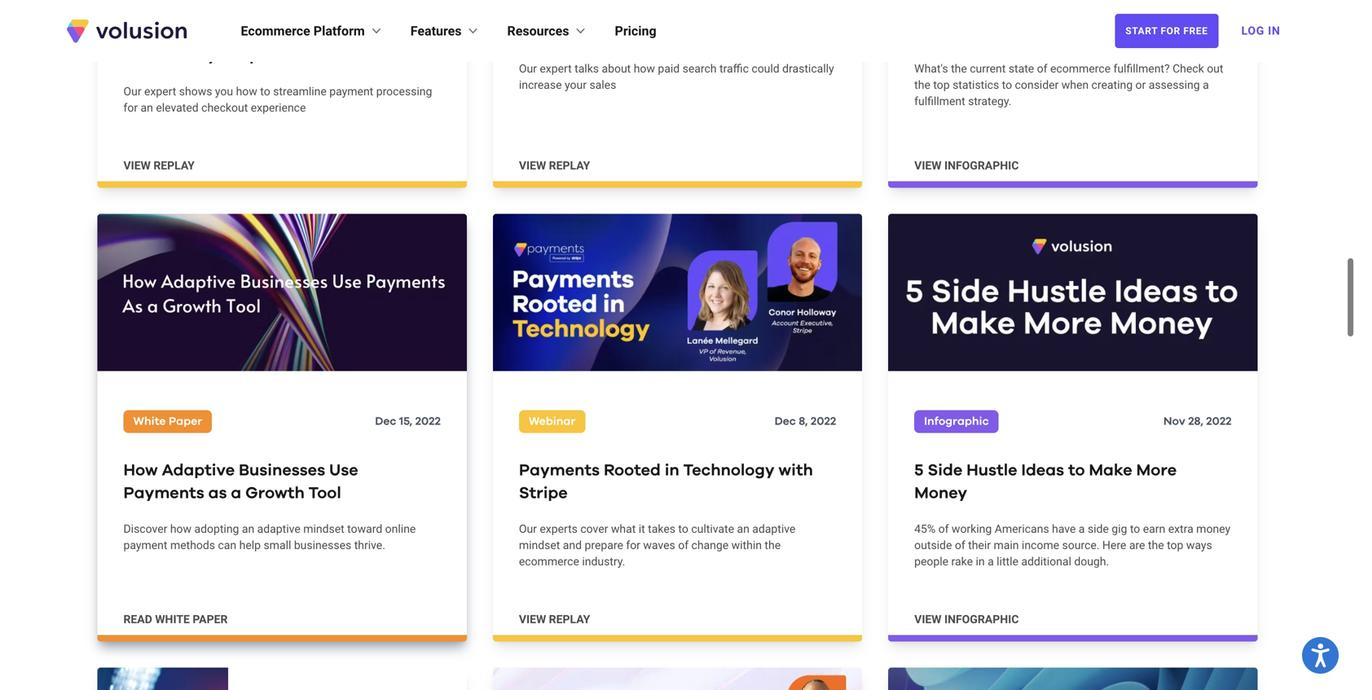 Task type: locate. For each thing, give the bounding box(es) containing it.
volusion
[[258, 25, 326, 41]]

1 vertical spatial mindset
[[519, 539, 560, 552]]

45%
[[915, 522, 936, 536]]

in down their
[[976, 555, 985, 569]]

2 vertical spatial payments
[[124, 485, 204, 502]]

paper
[[169, 416, 202, 427]]

a inside what's the current state of ecommerce fulfillment? check out the top statistics to consider when creating or assessing a fulfillment strategy.
[[1203, 78, 1210, 92]]

adaptive up within
[[753, 522, 796, 536]]

infographic
[[945, 159, 1019, 172], [945, 613, 1019, 626]]

how down white
[[124, 463, 158, 479]]

source.
[[1063, 539, 1100, 552]]

2022 right 8,
[[811, 416, 837, 427]]

mindset up businesses
[[303, 522, 345, 536]]

payment
[[330, 85, 374, 98], [124, 539, 168, 552]]

ecommerce inside what's the current state of ecommerce fulfillment? check out the top statistics to consider when creating or assessing a fulfillment strategy.
[[1051, 62, 1111, 75]]

a inside how adaptive businesses use payments as a growth tool
[[231, 485, 242, 502]]

in right rooted
[[665, 463, 680, 479]]

1 vertical spatial view infographic
[[915, 613, 1019, 626]]

15,
[[399, 416, 413, 427]]

0 vertical spatial ecommerce
[[1051, 62, 1111, 75]]

about
[[602, 62, 631, 75]]

for up for
[[1168, 2, 1191, 18]]

0 vertical spatial view infographic button
[[915, 158, 1019, 174]]

view replay button for how to improve customer checkout experience with volusion payments powered by stripe
[[124, 158, 195, 174]]

0 vertical spatial how
[[634, 62, 655, 75]]

for
[[593, 2, 616, 18], [676, 2, 699, 18], [1168, 2, 1191, 18], [124, 101, 138, 115], [626, 539, 641, 552]]

adaptive up small
[[257, 522, 301, 536]]

view replay
[[124, 159, 195, 172], [519, 159, 590, 172], [519, 613, 590, 626]]

payments rooted in technology with stripe
[[519, 463, 814, 502]]

for inside our experts cover what it takes to cultivate an adaptive mindset and prepare for waves of change within the ecommerce industry.
[[626, 539, 641, 552]]

0 vertical spatial how
[[124, 2, 158, 18]]

expert inside our expert shows you how to streamline payment processing for an elevated checkout experience
[[144, 85, 176, 98]]

start
[[1126, 25, 1158, 37]]

how right you
[[236, 85, 257, 98]]

0 vertical spatial top
[[934, 78, 950, 92]]

2022 right 28,
[[1207, 416, 1232, 427]]

1 vertical spatial payment
[[124, 539, 168, 552]]

log in link
[[1232, 13, 1291, 49]]

1 vertical spatial infographic
[[945, 613, 1019, 626]]

1 horizontal spatial mindset
[[519, 539, 560, 552]]

creating
[[1092, 78, 1133, 92]]

more
[[1137, 463, 1177, 479]]

with
[[217, 25, 254, 41]]

top inside 45% of working americans have a side gig to earn extra money outside of their main income source. here are the top ways people rake in a little additional dough.
[[1168, 539, 1184, 552]]

payments rooted in technology with stripe image
[[493, 214, 863, 371]]

help
[[239, 539, 261, 552]]

features button
[[411, 21, 481, 41]]

ecommerce
[[1051, 62, 1111, 75], [519, 555, 580, 569]]

1 view infographic button from the top
[[915, 158, 1019, 174]]

our expert talks about how paid search traffic could drastically increase your sales
[[519, 62, 835, 92]]

2022
[[415, 416, 441, 427], [811, 416, 837, 427], [1207, 416, 1232, 427]]

online
[[385, 522, 416, 536]]

fulfillment
[[915, 95, 966, 108]]

0 horizontal spatial payment
[[124, 539, 168, 552]]

an up within
[[737, 522, 750, 536]]

adopting
[[194, 522, 239, 536]]

view infographic button down strategy.
[[915, 158, 1019, 174]]

cover
[[581, 522, 609, 536]]

additional
[[1022, 555, 1072, 569]]

1 horizontal spatial in
[[976, 555, 985, 569]]

1 vertical spatial in
[[976, 555, 985, 569]]

1 adaptive from the left
[[257, 522, 301, 536]]

make
[[1089, 463, 1133, 479]]

0 horizontal spatial stripe
[[220, 48, 269, 64]]

the inside 45% of working americans have a side gig to earn extra money outside of their main income source. here are the top ways people rake in a little additional dough.
[[1149, 539, 1165, 552]]

payment down the discover
[[124, 539, 168, 552]]

0 horizontal spatial payments
[[124, 485, 204, 502]]

3 2022 from the left
[[1207, 416, 1232, 427]]

1 2022 from the left
[[415, 416, 441, 427]]

1 horizontal spatial payment
[[330, 85, 374, 98]]

2022 for how adaptive businesses use payments as a growth tool
[[415, 416, 441, 427]]

ecommerce down the and
[[519, 555, 580, 569]]

0 horizontal spatial dec
[[375, 416, 397, 427]]

payments down webinar
[[519, 463, 600, 479]]

view for how to improve customer checkout experience with volusion payments powered by stripe
[[124, 159, 151, 172]]

side
[[928, 463, 963, 479]]

online
[[743, 2, 795, 18]]

payments
[[330, 25, 411, 41], [519, 463, 600, 479], [124, 485, 204, 502]]

0 horizontal spatial expert
[[144, 85, 176, 98]]

1 horizontal spatial stripe
[[519, 485, 568, 502]]

2 dec from the left
[[775, 416, 796, 427]]

ecommerce down fulfillment
[[915, 25, 1010, 41]]

0 vertical spatial payments
[[330, 25, 411, 41]]

2 horizontal spatial an
[[737, 522, 750, 536]]

an left elevated on the top left of the page
[[141, 101, 153, 115]]

dec 8, 2022
[[775, 416, 837, 427]]

of right waves
[[678, 539, 689, 552]]

view replay for how to improve customer checkout experience with volusion payments powered by stripe
[[124, 159, 195, 172]]

how inside discover how adopting an adaptive mindset toward online payment methods can help small businesses thrive.
[[170, 522, 192, 536]]

how up 'experience'
[[124, 2, 158, 18]]

for down it
[[626, 539, 641, 552]]

log
[[1242, 24, 1265, 38]]

10 fulfillment stats to consider for ecommerce
[[915, 2, 1191, 41]]

0 horizontal spatial mindset
[[303, 522, 345, 536]]

how inside how to improve customer checkout experience with volusion payments powered by stripe
[[124, 2, 158, 18]]

2 horizontal spatial 2022
[[1207, 416, 1232, 427]]

1 horizontal spatial expert
[[540, 62, 572, 75]]

our inside our expert talks about how paid search traffic could drastically increase your sales
[[519, 62, 537, 75]]

the down earn
[[1149, 539, 1165, 552]]

replay down your
[[549, 159, 590, 172]]

0 horizontal spatial 2022
[[415, 416, 441, 427]]

for left elevated on the top left of the page
[[124, 101, 138, 115]]

thrive.
[[354, 539, 386, 552]]

0 horizontal spatial an
[[141, 101, 153, 115]]

replay down elevated on the top left of the page
[[154, 159, 195, 172]]

1 vertical spatial our
[[124, 85, 142, 98]]

americans
[[995, 522, 1050, 536]]

0 horizontal spatial how
[[170, 522, 192, 536]]

the right within
[[765, 539, 781, 552]]

infographic
[[925, 416, 989, 427]]

view replay button for why pay for traffic for your online store
[[519, 158, 590, 174]]

replay
[[154, 159, 195, 172], [549, 159, 590, 172], [549, 613, 590, 626]]

1 horizontal spatial dec
[[775, 416, 796, 427]]

how inside our expert talks about how paid search traffic could drastically increase your sales
[[634, 62, 655, 75]]

2 horizontal spatial how
[[634, 62, 655, 75]]

top inside what's the current state of ecommerce fulfillment? check out the top statistics to consider when creating or assessing a fulfillment strategy.
[[934, 78, 950, 92]]

infographic down rake
[[945, 613, 1019, 626]]

mindset inside discover how adopting an adaptive mindset toward online payment methods can help small businesses thrive.
[[303, 522, 345, 536]]

view infographic
[[915, 159, 1019, 172], [915, 613, 1019, 626]]

0 vertical spatial our
[[519, 62, 537, 75]]

view for why pay for traffic for your online store
[[519, 159, 546, 172]]

0 vertical spatial in
[[665, 463, 680, 479]]

white
[[133, 416, 166, 427]]

1 vertical spatial view infographic button
[[915, 612, 1019, 628]]

with
[[779, 463, 814, 479]]

to inside our expert shows you how to streamline payment processing for an elevated checkout experience
[[260, 85, 270, 98]]

view infographic down strategy.
[[915, 159, 1019, 172]]

of up rake
[[955, 539, 966, 552]]

nov
[[1164, 416, 1186, 427]]

dec left 8,
[[775, 416, 796, 427]]

1 vertical spatial how
[[124, 463, 158, 479]]

technology
[[684, 463, 775, 479]]

our up increase
[[519, 62, 537, 75]]

free
[[1184, 25, 1209, 37]]

1 view infographic from the top
[[915, 159, 1019, 172]]

1 horizontal spatial adaptive
[[753, 522, 796, 536]]

waves
[[644, 539, 676, 552]]

expert
[[540, 62, 572, 75], [144, 85, 176, 98]]

discover how adopting an adaptive mindset toward online payment methods can help small businesses thrive.
[[124, 522, 416, 552]]

1 vertical spatial ecommerce
[[519, 555, 580, 569]]

1 how from the top
[[124, 2, 158, 18]]

stripe down with
[[220, 48, 269, 64]]

the down the what's
[[915, 78, 931, 92]]

nov 28, 2022
[[1164, 416, 1232, 427]]

0 vertical spatial stripe
[[220, 48, 269, 64]]

side
[[1088, 522, 1109, 536]]

it
[[639, 522, 645, 536]]

view replay for why pay for traffic for your online store
[[519, 159, 590, 172]]

0 horizontal spatial top
[[934, 78, 950, 92]]

outside
[[915, 539, 953, 552]]

2 view infographic button from the top
[[915, 612, 1019, 628]]

0 horizontal spatial ecommerce
[[241, 23, 310, 39]]

to inside how to improve customer checkout experience with volusion payments powered by stripe
[[162, 2, 179, 18]]

how inside how adaptive businesses use payments as a growth tool
[[124, 463, 158, 479]]

processing
[[376, 85, 432, 98]]

dec
[[375, 416, 397, 427], [775, 416, 796, 427]]

how inside our expert shows you how to streamline payment processing for an elevated checkout experience
[[236, 85, 257, 98]]

for right pay in the left top of the page
[[593, 2, 616, 18]]

have
[[1053, 522, 1076, 536]]

to inside our experts cover what it takes to cultivate an adaptive mindset and prepare for waves of change within the ecommerce industry.
[[679, 522, 689, 536]]

a right 'as'
[[231, 485, 242, 502]]

1 horizontal spatial ecommerce
[[1051, 62, 1111, 75]]

0 vertical spatial expert
[[540, 62, 572, 75]]

to inside 45% of working americans have a side gig to earn extra money outside of their main income source. here are the top ways people rake in a little additional dough.
[[1131, 522, 1141, 536]]

expert up elevated on the top left of the page
[[144, 85, 176, 98]]

2 vertical spatial how
[[170, 522, 192, 536]]

1 vertical spatial how
[[236, 85, 257, 98]]

ecommerce inside 10 fulfillment stats to consider for ecommerce
[[915, 25, 1010, 41]]

our left "experts"
[[519, 522, 537, 536]]

0 horizontal spatial ecommerce
[[519, 555, 580, 569]]

top down extra
[[1168, 539, 1184, 552]]

view infographic down rake
[[915, 613, 1019, 626]]

small
[[264, 539, 291, 552]]

our down powered
[[124, 85, 142, 98]]

1 horizontal spatial top
[[1168, 539, 1184, 552]]

view for 10 fulfillment stats to consider for ecommerce
[[915, 159, 942, 172]]

our for how to improve customer checkout experience with volusion payments powered by stripe
[[124, 85, 142, 98]]

in
[[1269, 24, 1281, 38]]

1 horizontal spatial payments
[[330, 25, 411, 41]]

are
[[1130, 539, 1146, 552]]

expert up increase
[[540, 62, 572, 75]]

2 vertical spatial our
[[519, 522, 537, 536]]

infographic down strategy.
[[945, 159, 1019, 172]]

use
[[329, 463, 358, 479]]

0 vertical spatial mindset
[[303, 522, 345, 536]]

0 vertical spatial view infographic
[[915, 159, 1019, 172]]

increase
[[519, 78, 562, 92]]

45% of working americans have a side gig to earn extra money outside of their main income source. here are the top ways people rake in a little additional dough.
[[915, 522, 1231, 569]]

rooted
[[604, 463, 661, 479]]

view infographic button down rake
[[915, 612, 1019, 628]]

payments inside how to improve customer checkout experience with volusion payments powered by stripe
[[330, 25, 411, 41]]

dec left 15,
[[375, 416, 397, 427]]

stripe
[[220, 48, 269, 64], [519, 485, 568, 502]]

in
[[665, 463, 680, 479], [976, 555, 985, 569]]

2 2022 from the left
[[811, 416, 837, 427]]

adaptive inside discover how adopting an adaptive mindset toward online payment methods can help small businesses thrive.
[[257, 522, 301, 536]]

1 vertical spatial payments
[[519, 463, 600, 479]]

ecommerce down the 'customer'
[[241, 23, 310, 39]]

of inside our experts cover what it takes to cultivate an adaptive mindset and prepare for waves of change within the ecommerce industry.
[[678, 539, 689, 552]]

the
[[952, 62, 968, 75], [915, 78, 931, 92], [765, 539, 781, 552], [1149, 539, 1165, 552]]

money
[[1197, 522, 1231, 536]]

5 side hustle ideas to make more money image
[[889, 214, 1258, 371]]

current
[[970, 62, 1006, 75]]

0 vertical spatial infographic
[[945, 159, 1019, 172]]

out
[[1208, 62, 1224, 75]]

our inside our expert shows you how to streamline payment processing for an elevated checkout experience
[[124, 85, 142, 98]]

how left paid
[[634, 62, 655, 75]]

payments down checkout
[[330, 25, 411, 41]]

expert inside our expert talks about how paid search traffic could drastically increase your sales
[[540, 62, 572, 75]]

stripe up "experts"
[[519, 485, 568, 502]]

28,
[[1189, 416, 1204, 427]]

payment right streamline
[[330, 85, 374, 98]]

an up help
[[242, 522, 255, 536]]

paper
[[193, 613, 228, 626]]

1 horizontal spatial ecommerce
[[915, 25, 1010, 41]]

their
[[969, 539, 991, 552]]

stripe inside how to improve customer checkout experience with volusion payments powered by stripe
[[220, 48, 269, 64]]

1 vertical spatial top
[[1168, 539, 1184, 552]]

0 vertical spatial payment
[[330, 85, 374, 98]]

2 how from the top
[[124, 463, 158, 479]]

1 vertical spatial expert
[[144, 85, 176, 98]]

of up the consider at the right of page
[[1038, 62, 1048, 75]]

0 horizontal spatial in
[[665, 463, 680, 479]]

for inside 10 fulfillment stats to consider for ecommerce
[[1168, 2, 1191, 18]]

1 horizontal spatial how
[[236, 85, 257, 98]]

1 horizontal spatial an
[[242, 522, 255, 536]]

mindset down "experts"
[[519, 539, 560, 552]]

rake
[[952, 555, 973, 569]]

0 horizontal spatial adaptive
[[257, 522, 301, 536]]

experts
[[540, 522, 578, 536]]

replay down the industry.
[[549, 613, 590, 626]]

2 view infographic from the top
[[915, 613, 1019, 626]]

sales
[[590, 78, 617, 92]]

payments up the discover
[[124, 485, 204, 502]]

1 vertical spatial stripe
[[519, 485, 568, 502]]

2 horizontal spatial payments
[[519, 463, 600, 479]]

white
[[155, 613, 190, 626]]

ecommerce up "when"
[[1051, 62, 1111, 75]]

stripe inside payments rooted in technology with stripe
[[519, 485, 568, 502]]

hustle
[[967, 463, 1018, 479]]

top up the "fulfillment"
[[934, 78, 950, 92]]

a down 'out'
[[1203, 78, 1210, 92]]

talks
[[575, 62, 599, 75]]

2022 right 15,
[[415, 416, 441, 427]]

1 dec from the left
[[375, 416, 397, 427]]

within
[[732, 539, 762, 552]]

2 adaptive from the left
[[753, 522, 796, 536]]

how adaptive businesses use payments as a growth tool image
[[97, 214, 467, 371]]

in inside payments rooted in technology with stripe
[[665, 463, 680, 479]]

payments inside payments rooted in technology with stripe
[[519, 463, 600, 479]]

how up methods
[[170, 522, 192, 536]]

ecommerce inside dropdown button
[[241, 23, 310, 39]]

1 horizontal spatial 2022
[[811, 416, 837, 427]]

what
[[611, 522, 636, 536]]



Task type: describe. For each thing, give the bounding box(es) containing it.
5 side hustle ideas to make more money
[[915, 463, 1177, 502]]

businesses
[[239, 463, 325, 479]]

resources button
[[508, 21, 589, 41]]

how for how adaptive businesses use payments as a growth tool
[[124, 463, 158, 479]]

customer
[[252, 2, 331, 18]]

why
[[519, 2, 554, 18]]

when
[[1062, 78, 1089, 92]]

experience
[[251, 101, 306, 115]]

the up statistics
[[952, 62, 968, 75]]

main
[[994, 539, 1019, 552]]

expert for how to improve customer checkout experience with volusion payments powered by stripe
[[144, 85, 176, 98]]

could
[[752, 62, 780, 75]]

ecommerce platform
[[241, 23, 365, 39]]

1 infographic from the top
[[945, 159, 1019, 172]]

strategy.
[[969, 95, 1012, 108]]

consider
[[1093, 2, 1165, 18]]

checkout
[[335, 2, 412, 18]]

tool
[[309, 485, 341, 502]]

improve
[[183, 2, 248, 18]]

an inside discover how adopting an adaptive mindset toward online payment methods can help small businesses thrive.
[[242, 522, 255, 536]]

pay
[[558, 2, 589, 18]]

our experts cover what it takes to cultivate an adaptive mindset and prepare for waves of change within the ecommerce industry.
[[519, 522, 796, 569]]

to inside 5 side hustle ideas to make more money
[[1069, 463, 1086, 479]]

expert for why pay for traffic for your online store
[[540, 62, 572, 75]]

ecommerce platform button
[[241, 21, 385, 41]]

growth
[[245, 485, 305, 502]]

the inside our experts cover what it takes to cultivate an adaptive mindset and prepare for waves of change within the ecommerce industry.
[[765, 539, 781, 552]]

dec for technology
[[775, 416, 796, 427]]

read white paper
[[124, 613, 228, 626]]

2022 for payments rooted in technology with stripe
[[811, 416, 837, 427]]

what's
[[915, 62, 949, 75]]

paid
[[658, 62, 680, 75]]

traffic
[[720, 62, 749, 75]]

cultivate
[[692, 522, 735, 536]]

store
[[519, 25, 562, 41]]

your
[[565, 78, 587, 92]]

of right 45%
[[939, 522, 949, 536]]

shows
[[179, 85, 212, 98]]

our for why pay for traffic for your online store
[[519, 62, 537, 75]]

how for how to improve customer checkout experience with volusion payments powered by stripe
[[124, 2, 158, 18]]

check
[[1173, 62, 1205, 75]]

dough.
[[1075, 555, 1110, 569]]

our inside our experts cover what it takes to cultivate an adaptive mindset and prepare for waves of change within the ecommerce industry.
[[519, 522, 537, 536]]

how to improve customer checkout experience with volusion payments powered by stripe
[[124, 2, 412, 64]]

how for customer
[[236, 85, 257, 98]]

ecommerce inside our experts cover what it takes to cultivate an adaptive mindset and prepare for waves of change within the ecommerce industry.
[[519, 555, 580, 569]]

in inside 45% of working americans have a side gig to earn extra money outside of their main income source. here are the top ways people rake in a little additional dough.
[[976, 555, 985, 569]]

as
[[208, 485, 227, 502]]

a up source.
[[1079, 522, 1086, 536]]

mindset inside our experts cover what it takes to cultivate an adaptive mindset and prepare for waves of change within the ecommerce industry.
[[519, 539, 560, 552]]

experience
[[124, 25, 213, 41]]

streamline
[[273, 85, 327, 98]]

white paper
[[133, 416, 202, 427]]

gig
[[1112, 522, 1128, 536]]

toward
[[347, 522, 383, 536]]

2022 for 5 side hustle ideas to make more money
[[1207, 416, 1232, 427]]

checkout
[[201, 101, 248, 115]]

payment inside our expert shows you how to streamline payment processing for an elevated checkout experience
[[330, 85, 374, 98]]

and
[[563, 539, 582, 552]]

elevated
[[156, 101, 199, 115]]

payment inside discover how adopting an adaptive mindset toward online payment methods can help small businesses thrive.
[[124, 539, 168, 552]]

an inside our experts cover what it takes to cultivate an adaptive mindset and prepare for waves of change within the ecommerce industry.
[[737, 522, 750, 536]]

resources
[[508, 23, 569, 39]]

features
[[411, 23, 462, 39]]

how for traffic
[[634, 62, 655, 75]]

search
[[683, 62, 717, 75]]

of inside what's the current state of ecommerce fulfillment? check out the top statistics to consider when creating or assessing a fulfillment strategy.
[[1038, 62, 1048, 75]]

powered
[[124, 48, 193, 64]]

for
[[1161, 25, 1181, 37]]

to inside 10 fulfillment stats to consider for ecommerce
[[1072, 2, 1089, 18]]

10
[[915, 2, 932, 18]]

your
[[703, 2, 739, 18]]

adaptive
[[162, 463, 235, 479]]

2 infographic from the top
[[945, 613, 1019, 626]]

or
[[1136, 78, 1147, 92]]

open accessibe: accessibility options, statement and help image
[[1312, 644, 1330, 668]]

ideas
[[1022, 463, 1065, 479]]

what's the current state of ecommerce fulfillment? check out the top statistics to consider when creating or assessing a fulfillment strategy.
[[915, 62, 1224, 108]]

extra
[[1169, 522, 1194, 536]]

working
[[952, 522, 992, 536]]

replay for why pay for traffic for your online store
[[549, 159, 590, 172]]

statistics
[[953, 78, 1000, 92]]

prepare
[[585, 539, 624, 552]]

read white paper button
[[124, 612, 228, 628]]

stats
[[1025, 2, 1068, 18]]

businesses
[[294, 539, 352, 552]]

our expert shows you how to streamline payment processing for an elevated checkout experience
[[124, 85, 432, 115]]

earn
[[1144, 522, 1166, 536]]

methods
[[170, 539, 215, 552]]

to inside what's the current state of ecommerce fulfillment? check out the top statistics to consider when creating or assessing a fulfillment strategy.
[[1003, 78, 1013, 92]]

replay for how to improve customer checkout experience with volusion payments powered by stripe
[[154, 159, 195, 172]]

drastically
[[783, 62, 835, 75]]

change
[[692, 539, 729, 552]]

little
[[997, 555, 1019, 569]]

payments inside how adaptive businesses use payments as a growth tool
[[124, 485, 204, 502]]

state
[[1009, 62, 1035, 75]]

takes
[[648, 522, 676, 536]]

people
[[915, 555, 949, 569]]

a left little
[[988, 555, 994, 569]]

an inside our expert shows you how to streamline payment processing for an elevated checkout experience
[[141, 101, 153, 115]]

dec for use
[[375, 416, 397, 427]]

you
[[215, 85, 233, 98]]

for inside our expert shows you how to streamline payment processing for an elevated checkout experience
[[124, 101, 138, 115]]

can
[[218, 539, 237, 552]]

dec 15, 2022
[[375, 416, 441, 427]]

adaptive inside our experts cover what it takes to cultivate an adaptive mindset and prepare for waves of change within the ecommerce industry.
[[753, 522, 796, 536]]

for left "your"
[[676, 2, 699, 18]]

assessing
[[1149, 78, 1201, 92]]

start for free
[[1126, 25, 1209, 37]]



Task type: vqa. For each thing, say whether or not it's contained in the screenshot.


